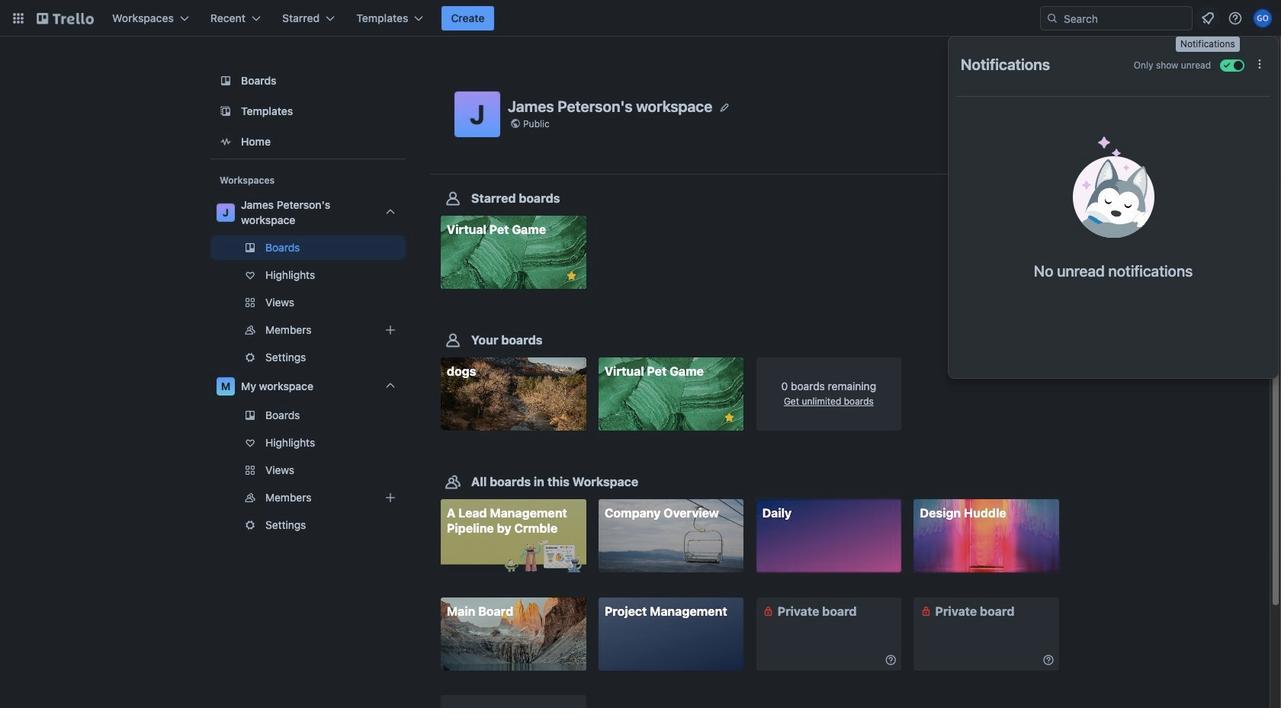 Task type: vqa. For each thing, say whether or not it's contained in the screenshot.
sm image
yes



Task type: locate. For each thing, give the bounding box(es) containing it.
sm image
[[761, 604, 776, 619]]

sm image
[[919, 604, 934, 619], [884, 653, 899, 668], [1042, 653, 1057, 668]]

taco image
[[1073, 137, 1155, 238]]

0 notifications image
[[1200, 9, 1218, 27]]

click to unstar this board. it will be removed from your starred list. image
[[723, 411, 737, 425]]

click to unstar this board. it will be removed from your starred list. image
[[565, 269, 579, 283]]

board image
[[217, 72, 235, 90]]

1 vertical spatial add image
[[382, 489, 400, 507]]

tooltip
[[1177, 37, 1240, 52]]

0 vertical spatial add image
[[382, 321, 400, 340]]

primary element
[[0, 0, 1282, 37]]

add image
[[382, 321, 400, 340], [382, 489, 400, 507]]

home image
[[217, 133, 235, 151]]

1 add image from the top
[[382, 321, 400, 340]]

1 horizontal spatial sm image
[[919, 604, 934, 619]]



Task type: describe. For each thing, give the bounding box(es) containing it.
open information menu image
[[1229, 11, 1244, 26]]

2 horizontal spatial sm image
[[1042, 653, 1057, 668]]

0 horizontal spatial sm image
[[884, 653, 899, 668]]

template board image
[[217, 102, 235, 121]]

gary orlando (garyorlando) image
[[1254, 9, 1273, 27]]

Search field
[[1059, 8, 1193, 29]]

search image
[[1047, 12, 1059, 24]]

back to home image
[[37, 6, 94, 31]]

2 add image from the top
[[382, 489, 400, 507]]



